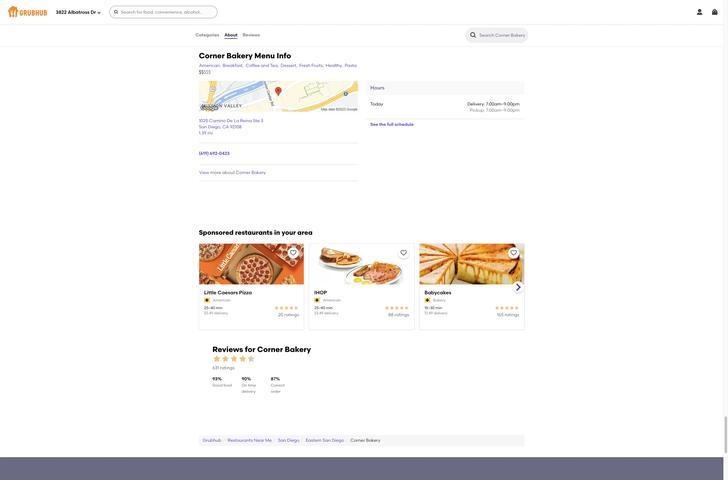 Task type: describe. For each thing, give the bounding box(es) containing it.
little
[[204, 290, 217, 296]]

pickup: 7:00am–9:00pm
[[470, 108, 520, 113]]

dessert, button
[[281, 62, 298, 69]]

(619)
[[199, 151, 209, 156]]

categories
[[196, 32, 219, 38]]

diego inside 1025 camino de la reina ste 3 san diego , ca 92108 1.39 mi
[[208, 124, 220, 130]]

save this restaurant button for ihop
[[398, 247, 409, 259]]

albatross
[[68, 9, 90, 15]]

1 horizontal spatial diego
[[287, 438, 300, 443]]

american for ihop
[[323, 298, 341, 302]]

good
[[213, 383, 223, 388]]

7:00am–9:00pm for delivery: 7:00am–9:00pm
[[486, 102, 520, 107]]

babycakes link
[[425, 289, 520, 296]]

about
[[225, 32, 238, 38]]

$3.49
[[315, 311, 324, 315]]

restaurants near me link
[[228, 438, 272, 443]]

25–40 for little caesars pizza
[[204, 306, 215, 310]]

babycakes
[[425, 290, 452, 296]]

sponsored restaurants in your area
[[199, 229, 313, 236]]

little caesars pizza
[[204, 290, 252, 296]]

time
[[248, 383, 256, 388]]

$$
[[199, 69, 204, 75]]

grubhub
[[203, 438, 221, 443]]

reviews for reviews
[[243, 32, 260, 38]]

healthy,
[[326, 63, 343, 68]]

93 good food
[[213, 377, 232, 388]]

reviews for reviews for corner bakery
[[213, 345, 243, 354]]

1025 camino de la reina ste 3 san diego , ca 92108 1.39 mi
[[199, 118, 263, 136]]

about
[[222, 170, 235, 175]]

92108
[[230, 124, 242, 130]]

ratings right 631
[[220, 365, 235, 371]]

tea,
[[270, 63, 279, 68]]

fresh fruits, button
[[299, 62, 324, 69]]

$1.49
[[425, 311, 433, 315]]

and
[[261, 63, 269, 68]]

corner bakery menu info
[[199, 51, 291, 60]]

ihop logo image
[[310, 244, 414, 296]]

ste
[[253, 118, 260, 123]]

for
[[245, 345, 256, 354]]

631 ratings
[[213, 365, 235, 371]]

15–30
[[425, 306, 435, 310]]

san inside 1025 camino de la reina ste 3 san diego , ca 92108 1.39 mi
[[199, 124, 207, 130]]

in
[[274, 229, 280, 236]]

categories button
[[195, 24, 220, 46]]

area
[[298, 229, 313, 236]]

full
[[387, 122, 394, 127]]

min for ihop
[[326, 306, 333, 310]]

delivery for little caesars pizza
[[214, 311, 228, 315]]

3822 albatross dr
[[56, 9, 96, 15]]

87
[[271, 377, 276, 382]]

schedule
[[395, 122, 414, 127]]

your
[[282, 229, 296, 236]]

corner bakery link
[[351, 438, 381, 443]]

on
[[242, 383, 247, 388]]

631
[[213, 365, 219, 371]]

20
[[278, 312, 283, 318]]

camino
[[209, 118, 226, 123]]

today
[[371, 102, 383, 107]]

1.39
[[199, 131, 207, 136]]

1 horizontal spatial san
[[278, 438, 286, 443]]

reviews button
[[243, 24, 260, 46]]

delivery: 7:00am–9:00pm
[[468, 102, 520, 107]]

dr
[[91, 9, 96, 15]]

main navigation navigation
[[0, 0, 724, 24]]

ihop link
[[315, 289, 409, 296]]

Search for food, convenience, alcohol... search field
[[110, 6, 218, 18]]

view more about corner bakery
[[199, 170, 266, 175]]

see the full schedule button
[[366, 119, 419, 130]]

delivery for ihop
[[325, 311, 338, 315]]

fresh
[[299, 63, 311, 68]]

90
[[242, 377, 247, 382]]

20 ratings
[[278, 312, 299, 318]]

la
[[234, 118, 239, 123]]

babycakes logo image
[[420, 244, 525, 296]]

delivery inside 90 on time delivery
[[242, 390, 256, 394]]

save this restaurant image for little caesars pizza
[[290, 249, 297, 257]]

ca
[[223, 124, 229, 130]]

ratings for little caesars pizza
[[285, 312, 299, 318]]

15–30 min $1.49 delivery
[[425, 306, 448, 315]]

93
[[213, 377, 218, 382]]

coffee and tea, button
[[245, 62, 279, 69]]

25–40 min $3.49 delivery
[[315, 306, 338, 315]]

reviews for corner bakery
[[213, 345, 311, 354]]

2 horizontal spatial diego
[[332, 438, 344, 443]]

pizza
[[239, 290, 252, 296]]

little caesars pizza logo image
[[199, 244, 304, 296]]



Task type: vqa. For each thing, say whether or not it's contained in the screenshot.
"for"
yes



Task type: locate. For each thing, give the bounding box(es) containing it.
san right "me"
[[278, 438, 286, 443]]

692-
[[210, 151, 219, 156]]

2 save this restaurant button from the left
[[398, 247, 409, 259]]

delivery:
[[468, 102, 485, 107]]

1 save this restaurant button from the left
[[288, 247, 299, 259]]

american, breakfast, coffee and tea, dessert, fresh fruits, healthy, pasta
[[199, 63, 357, 68]]

about button
[[224, 24, 238, 46]]

menu
[[255, 51, 275, 60]]

subscription pass image
[[425, 298, 431, 303]]

more
[[210, 170, 221, 175]]

eastern
[[306, 438, 322, 443]]

subscription pass image down little
[[204, 298, 211, 303]]

0 horizontal spatial san
[[199, 124, 207, 130]]

3 save this restaurant button from the left
[[509, 247, 520, 259]]

order
[[271, 390, 281, 394]]

0 horizontal spatial save this restaurant image
[[290, 249, 297, 257]]

fruits,
[[312, 63, 324, 68]]

0423
[[219, 151, 230, 156]]

90 on time delivery
[[242, 377, 256, 394]]

7:00am–9:00pm
[[486, 102, 520, 107], [486, 108, 520, 113]]

reviews
[[243, 32, 260, 38], [213, 345, 243, 354]]

san diego
[[278, 438, 300, 443]]

1 horizontal spatial min
[[326, 306, 333, 310]]

25–40 up $2.49
[[204, 306, 215, 310]]

,
[[220, 124, 222, 130]]

breakfast,
[[223, 63, 244, 68]]

restaurants
[[235, 229, 273, 236]]

san up 1.39
[[199, 124, 207, 130]]

7:00am–9:00pm down delivery: 7:00am–9:00pm
[[486, 108, 520, 113]]

breakfast, button
[[223, 62, 244, 69]]

healthy, button
[[326, 62, 343, 69]]

delivery right $3.49
[[325, 311, 338, 315]]

diego down camino
[[208, 124, 220, 130]]

subscription pass image for ihop
[[315, 298, 321, 303]]

1 horizontal spatial save this restaurant image
[[400, 249, 408, 257]]

save this restaurant button for babycakes
[[509, 247, 520, 259]]

0 horizontal spatial subscription pass image
[[204, 298, 211, 303]]

1 min from the left
[[216, 306, 223, 310]]

save this restaurant button
[[288, 247, 299, 259], [398, 247, 409, 259], [509, 247, 520, 259]]

0 horizontal spatial min
[[216, 306, 223, 310]]

reviews inside button
[[243, 32, 260, 38]]

25–40 inside "25–40 min $3.49 delivery"
[[315, 306, 325, 310]]

american
[[213, 298, 231, 302], [323, 298, 341, 302]]

2 horizontal spatial min
[[436, 306, 442, 310]]

coffee
[[246, 63, 260, 68]]

american up "25–40 min $3.49 delivery"
[[323, 298, 341, 302]]

min down ihop
[[326, 306, 333, 310]]

(619) 692-0423
[[199, 151, 230, 156]]

mi
[[208, 131, 213, 136]]

1 horizontal spatial save this restaurant button
[[398, 247, 409, 259]]

delivery right $2.49
[[214, 311, 228, 315]]

american,
[[199, 63, 221, 68]]

see
[[371, 122, 378, 127]]

star icon image
[[274, 305, 279, 310], [279, 305, 284, 310], [284, 305, 289, 310], [289, 305, 294, 310], [294, 305, 299, 310], [294, 305, 299, 310], [385, 305, 390, 310], [390, 305, 395, 310], [395, 305, 399, 310], [399, 305, 404, 310], [404, 305, 409, 310], [404, 305, 409, 310], [495, 305, 500, 310], [500, 305, 505, 310], [505, 305, 510, 310], [510, 305, 515, 310], [515, 305, 520, 310], [515, 305, 520, 310], [213, 355, 221, 363], [221, 355, 230, 363], [230, 355, 239, 363], [239, 355, 247, 363], [247, 355, 256, 363], [247, 355, 256, 363]]

1 horizontal spatial 25–40
[[315, 306, 325, 310]]

min down caesars
[[216, 306, 223, 310]]

american down caesars
[[213, 298, 231, 302]]

ratings right 88
[[395, 312, 409, 318]]

2 horizontal spatial save this restaurant button
[[509, 247, 520, 259]]

ratings for babycakes
[[505, 312, 520, 318]]

american, button
[[199, 62, 221, 69]]

min for little caesars pizza
[[216, 306, 223, 310]]

ratings for ihop
[[395, 312, 409, 318]]

1 vertical spatial 7:00am–9:00pm
[[486, 108, 520, 113]]

25–40
[[204, 306, 215, 310], [315, 306, 325, 310]]

eastern san diego
[[306, 438, 344, 443]]

me
[[265, 438, 272, 443]]

ihop
[[315, 290, 327, 296]]

save this restaurant image for babycakes
[[510, 249, 518, 257]]

2 horizontal spatial san
[[323, 438, 331, 443]]

1 vertical spatial reviews
[[213, 345, 243, 354]]

2 7:00am–9:00pm from the top
[[486, 108, 520, 113]]

food
[[224, 383, 232, 388]]

subscription pass image
[[204, 298, 211, 303], [315, 298, 321, 303]]

sponsored
[[199, 229, 234, 236]]

correct
[[271, 383, 285, 388]]

1 7:00am–9:00pm from the top
[[486, 102, 520, 107]]

ratings right '165'
[[505, 312, 520, 318]]

view
[[199, 170, 209, 175]]

3 save this restaurant image from the left
[[510, 249, 518, 257]]

3
[[261, 118, 263, 123]]

san right eastern
[[323, 438, 331, 443]]

corner
[[199, 51, 225, 60], [236, 170, 251, 175], [257, 345, 283, 354], [351, 438, 365, 443]]

the
[[379, 122, 386, 127]]

pasta
[[345, 63, 357, 68]]

american for little caesars pizza
[[213, 298, 231, 302]]

25–40 min $2.49 delivery
[[204, 306, 228, 315]]

san diego link
[[278, 438, 300, 443]]

delivery inside 25–40 min $2.49 delivery
[[214, 311, 228, 315]]

ratings
[[285, 312, 299, 318], [395, 312, 409, 318], [505, 312, 520, 318], [220, 365, 235, 371]]

25–40 for ihop
[[315, 306, 325, 310]]

7:00am–9:00pm for pickup: 7:00am–9:00pm
[[486, 108, 520, 113]]

0 horizontal spatial save this restaurant button
[[288, 247, 299, 259]]

reviews up 631 ratings
[[213, 345, 243, 354]]

search icon image
[[470, 31, 477, 39]]

grubhub link
[[203, 438, 221, 443]]

1 horizontal spatial subscription pass image
[[315, 298, 321, 303]]

2 horizontal spatial save this restaurant image
[[510, 249, 518, 257]]

little caesars pizza link
[[204, 289, 299, 296]]

0 vertical spatial reviews
[[243, 32, 260, 38]]

subscription pass image down ihop
[[315, 298, 321, 303]]

delivery inside the 15–30 min $1.49 delivery
[[434, 311, 448, 315]]

min inside the 15–30 min $1.49 delivery
[[436, 306, 442, 310]]

7:00am–9:00pm up pickup: 7:00am–9:00pm
[[486, 102, 520, 107]]

min inside "25–40 min $3.49 delivery"
[[326, 306, 333, 310]]

de
[[227, 118, 233, 123]]

165
[[497, 312, 504, 318]]

svg image
[[696, 8, 704, 16], [712, 8, 719, 16], [114, 10, 119, 15], [97, 11, 101, 14]]

0 horizontal spatial diego
[[208, 124, 220, 130]]

ratings right 20
[[285, 312, 299, 318]]

2 american from the left
[[323, 298, 341, 302]]

see the full schedule
[[371, 122, 414, 127]]

3822
[[56, 9, 67, 15]]

1 25–40 from the left
[[204, 306, 215, 310]]

(619) 692-0423 button
[[199, 151, 230, 157]]

2 25–40 from the left
[[315, 306, 325, 310]]

0 horizontal spatial american
[[213, 298, 231, 302]]

0 vertical spatial 7:00am–9:00pm
[[486, 102, 520, 107]]

88 ratings
[[389, 312, 409, 318]]

hours
[[371, 85, 385, 91]]

delivery right $1.49
[[434, 311, 448, 315]]

diego right eastern
[[332, 438, 344, 443]]

Search Corner Bakery search field
[[479, 32, 526, 38]]

1 save this restaurant image from the left
[[290, 249, 297, 257]]

save this restaurant image
[[290, 249, 297, 257], [400, 249, 408, 257], [510, 249, 518, 257]]

reviews right about
[[243, 32, 260, 38]]

2 subscription pass image from the left
[[315, 298, 321, 303]]

min inside 25–40 min $2.49 delivery
[[216, 306, 223, 310]]

caesars
[[218, 290, 238, 296]]

25–40 inside 25–40 min $2.49 delivery
[[204, 306, 215, 310]]

$$$$$
[[199, 69, 211, 75]]

pasta button
[[345, 62, 357, 69]]

165 ratings
[[497, 312, 520, 318]]

delivery for babycakes
[[434, 311, 448, 315]]

min
[[216, 306, 223, 310], [326, 306, 333, 310], [436, 306, 442, 310]]

corner bakery
[[351, 438, 381, 443]]

3 min from the left
[[436, 306, 442, 310]]

min for babycakes
[[436, 306, 442, 310]]

1025
[[199, 118, 208, 123]]

delivery
[[214, 311, 228, 315], [325, 311, 338, 315], [434, 311, 448, 315], [242, 390, 256, 394]]

88
[[389, 312, 394, 318]]

save this restaurant button for little caesars pizza
[[288, 247, 299, 259]]

restaurants near me
[[228, 438, 272, 443]]

2 save this restaurant image from the left
[[400, 249, 408, 257]]

subscription pass image for little caesars pizza
[[204, 298, 211, 303]]

1 horizontal spatial american
[[323, 298, 341, 302]]

diego left eastern
[[287, 438, 300, 443]]

2 min from the left
[[326, 306, 333, 310]]

delivery down time
[[242, 390, 256, 394]]

$2.49
[[204, 311, 213, 315]]

0 horizontal spatial 25–40
[[204, 306, 215, 310]]

min right 15–30
[[436, 306, 442, 310]]

dessert,
[[281, 63, 298, 68]]

save this restaurant image for ihop
[[400, 249, 408, 257]]

1 american from the left
[[213, 298, 231, 302]]

info
[[277, 51, 291, 60]]

1 subscription pass image from the left
[[204, 298, 211, 303]]

delivery inside "25–40 min $3.49 delivery"
[[325, 311, 338, 315]]

reina
[[240, 118, 252, 123]]

pickup:
[[470, 108, 485, 113]]

87 correct order
[[271, 377, 285, 394]]

25–40 up $3.49
[[315, 306, 325, 310]]



